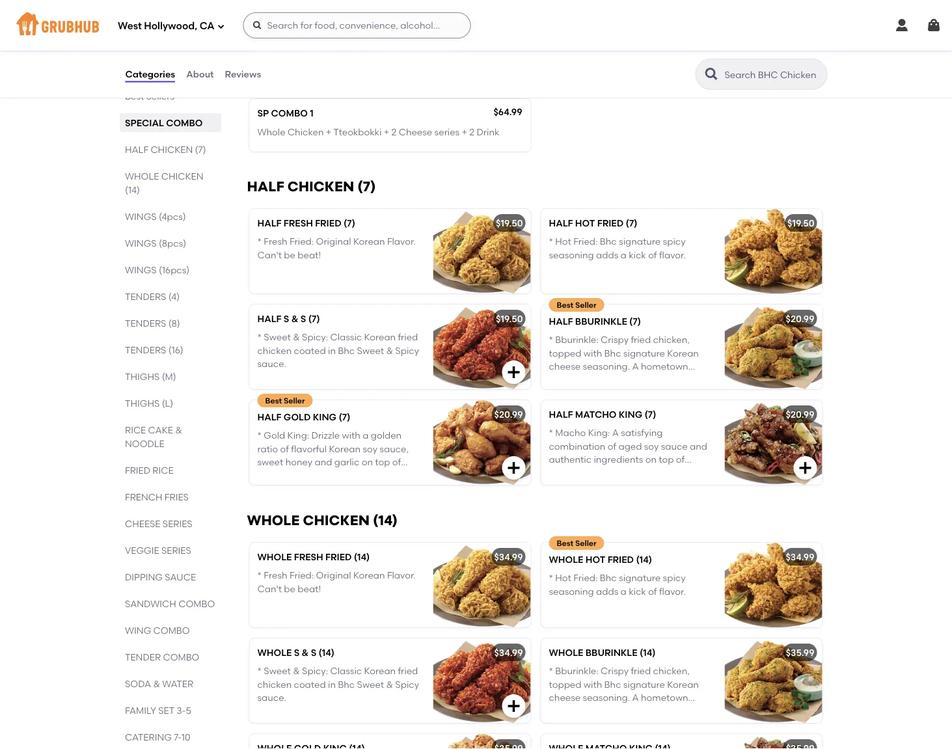 Task type: describe. For each thing, give the bounding box(es) containing it.
drizzle
[[312, 430, 340, 441]]

bburinkle for half
[[575, 316, 627, 327]]

french fries
[[125, 491, 188, 502]]

wings (16pcs) tab
[[125, 263, 216, 277]]

* hot fried: bhc signature spicy seasoning adds a kick of flavor. for (14)
[[549, 573, 686, 597]]

chicken
[[288, 126, 324, 137]]

sauce
[[165, 571, 196, 583]]

combo for sp combo 1
[[271, 108, 308, 119]]

whole bburinkle (14)
[[549, 647, 656, 658]]

spicy for (7)
[[663, 236, 686, 247]]

drinks
[[479, 50, 506, 61]]

wings for wings (8pcs)
[[125, 238, 156, 249]]

a for whole hot fried (14)
[[621, 586, 627, 597]]

chicken, for whole bburinkle (14)
[[653, 666, 690, 677]]

combo for sandwich combo
[[178, 598, 215, 609]]

* for whole s & s (14)
[[257, 666, 262, 677]]

fresh for whole
[[264, 570, 287, 581]]

special
[[125, 117, 164, 128]]

whole chicken (14) inside tab
[[125, 171, 203, 195]]

(16)
[[168, 344, 183, 355]]

a for (14)
[[632, 692, 639, 703]]

10
[[181, 732, 190, 743]]

hot for half
[[555, 236, 571, 247]]

best seller for hot
[[557, 538, 597, 548]]

veggie series
[[125, 545, 191, 556]]

thighs for thighs (m)
[[125, 371, 159, 382]]

top inside * macho king: a satisfying combination of aged soy sauce and authentic ingredients on top of crispy fried chicken
[[659, 454, 674, 465]]

cheese for half
[[549, 361, 581, 372]]

wing
[[125, 625, 151, 636]]

can't for half
[[257, 249, 282, 260]]

fries
[[164, 491, 188, 502]]

favorite! for whole
[[549, 705, 585, 716]]

sauce,
[[380, 443, 409, 454]]

* for half hot fried (7)
[[549, 236, 553, 247]]

hot for half
[[575, 218, 595, 229]]

1 vertical spatial tteokbokki
[[333, 126, 382, 137]]

whole for * fresh fried: original korean flavor. can't be beat!
[[257, 552, 292, 563]]

rice cake & noodle
[[125, 424, 182, 449]]

kimchi
[[600, 50, 630, 61]]

wings for wings (4pcs)
[[125, 211, 156, 222]]

7-
[[174, 732, 181, 743]]

flavorful
[[291, 443, 327, 454]]

fried for half fresh fried (7)
[[315, 218, 341, 229]]

king for matcho
[[619, 409, 643, 420]]

half s & s (7)
[[257, 313, 320, 324]]

rice cake & noodle tab
[[125, 423, 216, 450]]

wings (16pcs)
[[125, 264, 189, 275]]

fresh for half
[[284, 218, 313, 229]]

Search for food, convenience, alcohol... search field
[[243, 12, 471, 38]]

in for (7)
[[328, 345, 336, 356]]

ingredients
[[594, 454, 643, 465]]

whole inside whole chicken (14)
[[125, 171, 159, 182]]

a for (7)
[[632, 361, 639, 372]]

svg image for $34.99
[[506, 698, 522, 714]]

west
[[118, 20, 142, 32]]

whole gold king (14) image
[[433, 734, 531, 749]]

$20.99 for * bburinkle: crispy fried chicken, topped with bhc signature korean cheese seasoning. a hometown favorite!
[[786, 313, 815, 324]]

with for half
[[584, 348, 602, 359]]

authentic
[[549, 454, 592, 465]]

reviews button
[[224, 51, 262, 98]]

chicken inside tab
[[150, 144, 193, 155]]

sauce
[[661, 441, 688, 452]]

tenders for tenders (8)
[[125, 318, 166, 329]]

golden
[[371, 430, 402, 441]]

rice inside rice cake & noodle
[[125, 424, 146, 435]]

thigh (m) + kimchi fried rice + tteokbokki + cheese series + 2 drink button
[[541, 22, 822, 88]]

spicy: for (7)
[[302, 332, 328, 343]]

1 horizontal spatial rice
[[152, 465, 173, 476]]

(l)
[[162, 398, 173, 409]]

tteokbokki inside thigh (m) + kimchi fried rice + tteokbokki + cheese series + 2 drink
[[685, 50, 734, 61]]

tenders (8)
[[125, 318, 180, 329]]

a inside * macho king: a satisfying combination of aged soy sauce and authentic ingredients on top of crispy fried chicken
[[612, 427, 619, 438]]

fried inside * gold king: drizzle with a golden ratio of flavorful korean soy sauce, sweet honey and garlic on top of crispy fried chicken
[[286, 470, 306, 481]]

with for whole
[[584, 679, 602, 690]]

1 horizontal spatial half chicken (7)
[[247, 178, 376, 195]]

wings (8pcs) tab
[[125, 236, 216, 250]]

thighs (l)
[[125, 398, 173, 409]]

catering 7-10
[[125, 732, 190, 743]]

half for * gold king: drizzle with a golden ratio of flavorful korean soy sauce, sweet honey and garlic on top of crispy fried chicken
[[257, 412, 282, 423]]

thighs (l) tab
[[125, 396, 216, 410]]

adds for (7)
[[596, 249, 619, 260]]

seller for gold
[[284, 396, 305, 405]]

wing combo
[[125, 625, 190, 636]]

king: for a
[[588, 427, 610, 438]]

beat! for whole
[[298, 583, 321, 594]]

tenders (16)
[[125, 344, 183, 355]]

best inside best sellers tab
[[125, 90, 144, 102]]

(8)
[[168, 318, 180, 329]]

seasoning for half
[[549, 249, 594, 260]]

flavor. for (7)
[[659, 249, 686, 260]]

1
[[310, 108, 314, 119]]

signature down whole bburinkle (14)
[[623, 679, 665, 690]]

special combo
[[125, 117, 202, 128]]

$64.99
[[494, 107, 522, 118]]

aged
[[619, 441, 642, 452]]

a inside * gold king: drizzle with a golden ratio of flavorful korean soy sauce, sweet honey and garlic on top of crispy fried chicken
[[363, 430, 369, 441]]

whole fresh fried (14) image
[[433, 543, 531, 627]]

chicken up "whole fresh fried (14)"
[[303, 512, 370, 529]]

* fresh fried: original korean flavor. can't be beat! for (7)
[[257, 236, 416, 260]]

family set 3-5
[[125, 705, 191, 716]]

(14) inside tab
[[125, 184, 140, 195]]

wings (8pcs)
[[125, 238, 186, 249]]

dipping sauce
[[125, 571, 196, 583]]

thighs (m) tab
[[125, 370, 216, 383]]

half for * macho king: a satisfying combination of aged soy sauce and authentic ingredients on top of crispy fried chicken
[[549, 409, 573, 420]]

half inside tab
[[125, 144, 148, 155]]

can't for whole
[[257, 583, 282, 594]]

about button
[[186, 51, 215, 98]]

tenders (16) tab
[[125, 343, 216, 357]]

cheese inside thigh (m) + kimchi fried rice + tteokbokki + cheese series + 2 drink
[[744, 50, 777, 61]]

Search BHC Chicken search field
[[723, 68, 823, 81]]

combination
[[549, 441, 606, 452]]

dipping
[[125, 571, 162, 583]]

korean inside * gold king: drizzle with a golden ratio of flavorful korean soy sauce, sweet honey and garlic on top of crispy fried chicken
[[329, 443, 361, 454]]

be for whole
[[284, 583, 295, 594]]

tenders (4)
[[125, 291, 179, 302]]

search icon image
[[704, 66, 720, 82]]

bburinkle: for half
[[555, 334, 599, 345]]

ca
[[200, 20, 214, 32]]

bburinkle: for whole
[[555, 666, 599, 677]]

satisfying
[[621, 427, 663, 438]]

$35.99
[[786, 647, 815, 658]]

matcho
[[575, 409, 617, 420]]

gold
[[284, 412, 311, 423]]

half fresh fried (7) image
[[433, 209, 531, 293]]

half hot fried (7) image
[[725, 209, 822, 293]]

family set 3-5 tab
[[125, 704, 216, 717]]

chicken down 'half s & s (7)'
[[257, 345, 292, 356]]

half fresh fried (7)
[[257, 218, 355, 229]]

seasoning. for (14)
[[583, 692, 630, 703]]

fried inside * macho king: a satisfying combination of aged soy sauce and authentic ingredients on top of crispy fried chicken
[[577, 467, 597, 478]]

combo for wing combo
[[153, 625, 190, 636]]

west hollywood, ca
[[118, 20, 214, 32]]

half matcho king (7)
[[549, 409, 656, 420]]

combo for tender combo
[[163, 652, 199, 663]]

wings
[[328, 50, 355, 61]]

sandwich combo
[[125, 598, 215, 609]]

and inside * gold king: drizzle with a golden ratio of flavorful korean soy sauce, sweet honey and garlic on top of crispy fried chicken
[[315, 456, 332, 467]]

* fresh fried: original korean flavor. can't be beat! for (14)
[[257, 570, 416, 594]]

series inside thigh (m) + kimchi fried rice + tteokbokki + cheese series + 2 drink
[[779, 50, 804, 61]]

ratio
[[257, 443, 278, 454]]

thighs (m)
[[125, 371, 176, 382]]

half bburinkle (7)
[[549, 316, 641, 327]]

hot for whole
[[555, 573, 571, 584]]

whole bburinkle (14) image
[[725, 638, 822, 723]]

set
[[158, 705, 174, 716]]

categories button
[[125, 51, 176, 98]]

a for half hot fried (7)
[[621, 249, 627, 260]]

topped for whole
[[549, 679, 582, 690]]

original for (14)
[[316, 570, 351, 581]]

cake
[[148, 424, 173, 435]]

combo for sp combo 3
[[271, 31, 308, 42]]

whole s & s (14)
[[257, 647, 335, 658]]

spicy: for (14)
[[302, 666, 328, 677]]

sandwich
[[125, 598, 176, 609]]

king for gold
[[313, 412, 337, 423]]

flavor. for (14)
[[659, 586, 686, 597]]

* bburinkle: crispy fried chicken, topped with bhc signature korean cheese seasoning. a hometown favorite! for (7)
[[549, 334, 699, 385]]

2 sandwiches + wings (4pcs) + 2 cheese series + 2 drinks
[[257, 50, 506, 61]]

thigh
[[549, 50, 574, 61]]

special combo tab
[[125, 116, 216, 130]]

signature down half bburinkle (7)
[[623, 348, 665, 359]]

tenders (8) tab
[[125, 316, 216, 330]]

spicy for (14)
[[395, 679, 419, 690]]

whole for * hot fried: bhc signature spicy seasoning adds a kick of flavor.
[[549, 554, 583, 565]]

0 vertical spatial (4pcs)
[[357, 50, 384, 61]]

sp combo 3
[[257, 31, 315, 42]]

* for half gold king (7)
[[257, 430, 262, 441]]

half for * hot fried: bhc signature spicy seasoning adds a kick of flavor.
[[549, 218, 573, 229]]

whole chicken + tteokbokki + 2 cheese series + 2 drink
[[257, 126, 499, 137]]

seller for bburinkle
[[575, 300, 597, 309]]

cheese series tab
[[125, 517, 216, 530]]

fresh for half
[[264, 236, 287, 247]]

* for half matcho king (7)
[[549, 427, 553, 438]]

sandwiches
[[265, 50, 318, 61]]

sweet
[[257, 456, 283, 467]]

rice
[[657, 50, 676, 61]]

soda & water tab
[[125, 677, 216, 691]]

best seller for gold
[[265, 396, 305, 405]]

(m) for thigh
[[576, 50, 590, 61]]

cheese series
[[125, 518, 192, 529]]

best for * gold king: drizzle with a golden ratio of flavorful korean soy sauce, sweet honey and garlic on top of crispy fried chicken
[[265, 396, 282, 405]]

hometown for (7)
[[641, 361, 688, 372]]

adds for (14)
[[596, 586, 619, 597]]



Task type: locate. For each thing, give the bounding box(es) containing it.
1 * sweet & spicy: classic korean fried chicken coated in bhc sweet & spicy sauce. from the top
[[257, 332, 419, 369]]

categories
[[125, 69, 175, 80]]

signature down the half hot fried (7)
[[619, 236, 661, 247]]

2 original from the top
[[316, 570, 351, 581]]

1 vertical spatial topped
[[549, 679, 582, 690]]

1 vertical spatial seasoning
[[549, 586, 594, 597]]

with inside * gold king: drizzle with a golden ratio of flavorful korean soy sauce, sweet honey and garlic on top of crispy fried chicken
[[342, 430, 361, 441]]

1 cheese from the top
[[549, 361, 581, 372]]

seasoning
[[549, 249, 594, 260], [549, 586, 594, 597]]

fresh down half fresh fried (7)
[[264, 236, 287, 247]]

2 be from the top
[[284, 583, 295, 594]]

0 vertical spatial topped
[[549, 348, 582, 359]]

(4)
[[168, 291, 179, 302]]

honey
[[286, 456, 313, 467]]

best up 'whole hot fried (14)'
[[557, 538, 574, 548]]

3 wings from the top
[[125, 264, 156, 275]]

1 crispy from the top
[[601, 334, 629, 345]]

king up drizzle
[[313, 412, 337, 423]]

* down the half hot fried (7)
[[549, 236, 553, 247]]

whole for * sweet & spicy: classic korean fried chicken coated in bhc sweet & spicy sauce.
[[257, 647, 292, 658]]

whole chicken (14)
[[125, 171, 203, 195], [247, 512, 398, 529]]

1 chicken, from the top
[[653, 334, 690, 345]]

0 vertical spatial a
[[621, 249, 627, 260]]

1 vertical spatial and
[[315, 456, 332, 467]]

chicken down garlic
[[308, 470, 342, 481]]

crispy down whole bburinkle (14)
[[601, 666, 629, 677]]

wings (4pcs) tab
[[125, 210, 216, 223]]

tenders for tenders (16)
[[125, 344, 166, 355]]

tenders inside tenders (8) tab
[[125, 318, 166, 329]]

seller up half bburinkle (7)
[[575, 300, 597, 309]]

* for whole hot fried (14)
[[549, 573, 553, 584]]

2 flavor. from the top
[[387, 570, 416, 581]]

on inside * macho king: a satisfying combination of aged soy sauce and authentic ingredients on top of crispy fried chicken
[[646, 454, 657, 465]]

wings up tenders (4)
[[125, 264, 156, 275]]

1 vertical spatial can't
[[257, 583, 282, 594]]

whole s & s (14) image
[[433, 638, 531, 723]]

* bburinkle: crispy fried chicken, topped with bhc signature korean cheese seasoning. a hometown favorite! for (14)
[[549, 666, 699, 716]]

1 spicy from the top
[[395, 345, 419, 356]]

bhc
[[600, 236, 617, 247], [338, 345, 355, 356], [604, 348, 621, 359], [600, 573, 617, 584], [338, 679, 355, 690], [604, 679, 621, 690]]

best seller
[[557, 300, 597, 309], [265, 396, 305, 405], [557, 538, 597, 548]]

fried rice tab
[[125, 463, 216, 477]]

1 adds from the top
[[596, 249, 619, 260]]

best seller up half bburinkle (7)
[[557, 300, 597, 309]]

1 topped from the top
[[549, 348, 582, 359]]

(4pcs) up '(8pcs)'
[[158, 211, 186, 222]]

2 sp from the top
[[257, 108, 269, 119]]

best seller for bburinkle
[[557, 300, 597, 309]]

0 vertical spatial can't
[[257, 249, 282, 260]]

veggie
[[125, 545, 159, 556]]

* for half bburinkle (7)
[[549, 334, 553, 345]]

0 vertical spatial hot
[[555, 236, 571, 247]]

2 spicy: from the top
[[302, 666, 328, 677]]

thighs up thighs (l)
[[125, 371, 159, 382]]

half matcho king (7) image
[[725, 400, 822, 485]]

chicken inside tab
[[161, 171, 203, 182]]

tenders (4) tab
[[125, 290, 216, 303]]

a
[[632, 361, 639, 372], [612, 427, 619, 438], [632, 692, 639, 703]]

2 can't from the top
[[257, 583, 282, 594]]

2 topped from the top
[[549, 679, 582, 690]]

2 hometown from the top
[[641, 692, 688, 703]]

1 spicy from the top
[[663, 236, 686, 247]]

2 vertical spatial a
[[632, 692, 639, 703]]

half hot fried (7)
[[549, 218, 638, 229]]

1 can't from the top
[[257, 249, 282, 260]]

1 bburinkle: from the top
[[555, 334, 599, 345]]

and right the 'sauce'
[[690, 441, 708, 452]]

king: inside * gold king: drizzle with a golden ratio of flavorful korean soy sauce, sweet honey and garlic on top of crispy fried chicken
[[287, 430, 309, 441]]

fried:
[[290, 236, 314, 247], [574, 236, 598, 247], [290, 570, 314, 581], [574, 573, 598, 584]]

about
[[186, 69, 214, 80]]

soy down 'satisfying'
[[644, 441, 659, 452]]

2 spicy from the top
[[663, 573, 686, 584]]

flavor. for half chicken (7)
[[387, 236, 416, 247]]

a left golden
[[363, 430, 369, 441]]

2 crispy from the top
[[601, 666, 629, 677]]

chicken up half fresh fried (7)
[[287, 178, 354, 195]]

tender combo tab
[[125, 650, 216, 664]]

seasoning down the half hot fried (7)
[[549, 249, 594, 260]]

0 vertical spatial whole chicken (14)
[[125, 171, 203, 195]]

1 vertical spatial spicy
[[395, 679, 419, 690]]

1 spicy: from the top
[[302, 332, 328, 343]]

1 vertical spatial classic
[[330, 666, 362, 677]]

1 vertical spatial * fresh fried: original korean flavor. can't be beat!
[[257, 570, 416, 594]]

2 wings from the top
[[125, 238, 156, 249]]

*
[[257, 236, 262, 247], [549, 236, 553, 247], [257, 332, 262, 343], [549, 334, 553, 345], [549, 427, 553, 438], [257, 430, 262, 441], [257, 570, 262, 581], [549, 573, 553, 584], [257, 666, 262, 677], [549, 666, 553, 677]]

fresh
[[284, 218, 313, 229], [294, 552, 323, 563]]

tenders inside tenders (4) tab
[[125, 291, 166, 302]]

$19.50
[[496, 218, 523, 229], [788, 218, 815, 229], [496, 313, 523, 324]]

chicken, for half bburinkle (7)
[[653, 334, 690, 345]]

half chicken (7) tab
[[125, 143, 216, 156]]

1 horizontal spatial tteokbokki
[[685, 50, 734, 61]]

sandwich combo tab
[[125, 597, 216, 611]]

fried: for half hot fried (7)
[[574, 236, 598, 247]]

svg image
[[506, 460, 522, 476], [798, 460, 813, 476], [506, 698, 522, 714]]

fried rice
[[125, 465, 173, 476]]

on
[[646, 454, 657, 465], [362, 456, 373, 467]]

1 hot from the top
[[555, 236, 571, 247]]

2 seasoning from the top
[[549, 586, 594, 597]]

1 horizontal spatial on
[[646, 454, 657, 465]]

1 vertical spatial thighs
[[125, 398, 159, 409]]

combo down best sellers tab
[[166, 117, 202, 128]]

original for (7)
[[316, 236, 351, 247]]

1 sauce. from the top
[[257, 358, 286, 369]]

* sweet & spicy: classic korean fried chicken coated in bhc sweet & spicy sauce. for half s & s (7)
[[257, 332, 419, 369]]

with right drizzle
[[342, 430, 361, 441]]

flavor.
[[659, 249, 686, 260], [659, 586, 686, 597]]

0 vertical spatial in
[[328, 345, 336, 356]]

* bburinkle: crispy fried chicken, topped with bhc signature korean cheese seasoning. a hometown favorite! down half bburinkle (7)
[[549, 334, 699, 385]]

soy inside * macho king: a satisfying combination of aged soy sauce and authentic ingredients on top of crispy fried chicken
[[644, 441, 659, 452]]

signature down 'whole hot fried (14)'
[[619, 573, 661, 584]]

fried: for half fresh fried (7)
[[290, 236, 314, 247]]

1 beat! from the top
[[298, 249, 321, 260]]

top down the 'sauce'
[[659, 454, 674, 465]]

0 vertical spatial spicy
[[663, 236, 686, 247]]

0 vertical spatial adds
[[596, 249, 619, 260]]

2 beat! from the top
[[298, 583, 321, 594]]

best for * bburinkle: crispy fried chicken, topped with bhc signature korean cheese seasoning. a hometown favorite!
[[557, 300, 574, 309]]

be down "whole fresh fried (14)"
[[284, 583, 295, 594]]

king up 'satisfying'
[[619, 409, 643, 420]]

series
[[162, 518, 192, 529], [161, 545, 191, 556]]

series up sauce
[[161, 545, 191, 556]]

half chicken (7) inside tab
[[125, 144, 206, 155]]

1 horizontal spatial king:
[[588, 427, 610, 438]]

and down flavorful
[[315, 456, 332, 467]]

0 vertical spatial * hot fried: bhc signature spicy seasoning adds a kick of flavor.
[[549, 236, 686, 260]]

combo left "1"
[[271, 108, 308, 119]]

0 horizontal spatial top
[[375, 456, 390, 467]]

0 vertical spatial tenders
[[125, 291, 166, 302]]

king: for drizzle
[[287, 430, 309, 441]]

svg image
[[894, 18, 910, 33], [926, 18, 942, 33], [252, 20, 263, 31], [217, 22, 225, 30], [506, 364, 522, 380]]

best for * hot fried: bhc signature spicy seasoning adds a kick of flavor.
[[557, 538, 574, 548]]

whole chicken (14) tab
[[125, 169, 216, 197]]

with down whole bburinkle (14)
[[584, 679, 602, 690]]

1 in from the top
[[328, 345, 336, 356]]

2 * fresh fried: original korean flavor. can't be beat! from the top
[[257, 570, 416, 594]]

3
[[310, 31, 315, 42]]

half s & s (7) image
[[433, 305, 531, 389]]

tender
[[125, 652, 160, 663]]

in
[[328, 345, 336, 356], [328, 679, 336, 690]]

bburinkle
[[575, 316, 627, 327], [586, 647, 638, 658]]

half chicken (7) up half fresh fried (7)
[[247, 178, 376, 195]]

tenders for tenders (4)
[[125, 291, 166, 302]]

0 vertical spatial thighs
[[125, 371, 159, 382]]

beat! down half fresh fried (7)
[[298, 249, 321, 260]]

0 horizontal spatial whole chicken (14)
[[125, 171, 203, 195]]

1 fresh from the top
[[264, 236, 287, 247]]

0 vertical spatial (m)
[[576, 50, 590, 61]]

gold
[[264, 430, 285, 441]]

0 vertical spatial hometown
[[641, 361, 688, 372]]

2 * hot fried: bhc signature spicy seasoning adds a kick of flavor. from the top
[[549, 573, 686, 597]]

(m) inside thigh (m) + kimchi fried rice + tteokbokki + cheese series + 2 drink
[[576, 50, 590, 61]]

bburinkle for whole
[[586, 647, 638, 658]]

wings inside "tab"
[[125, 264, 156, 275]]

1 horizontal spatial soy
[[644, 441, 659, 452]]

tenders inside tenders (16) tab
[[125, 344, 166, 355]]

beat! down "whole fresh fried (14)"
[[298, 583, 321, 594]]

soda
[[125, 678, 151, 689]]

$34.99 for * sweet & spicy: classic korean fried chicken coated in bhc sweet & spicy sauce.
[[494, 647, 523, 658]]

0 vertical spatial original
[[316, 236, 351, 247]]

0 vertical spatial * fresh fried: original korean flavor. can't be beat!
[[257, 236, 416, 260]]

$19.50 for * hot fried: bhc signature spicy seasoning adds a kick of flavor.
[[788, 218, 815, 229]]

soy down golden
[[363, 443, 378, 454]]

1 vertical spatial drink
[[477, 126, 499, 137]]

seller up gold
[[284, 396, 305, 405]]

sp
[[257, 31, 269, 42], [257, 108, 269, 119]]

spicy for (14)
[[663, 573, 686, 584]]

kick down 'whole hot fried (14)'
[[629, 586, 646, 597]]

* inside * gold king: drizzle with a golden ratio of flavorful korean soy sauce, sweet honey and garlic on top of crispy fried chicken
[[257, 430, 262, 441]]

hot down the half hot fried (7)
[[555, 236, 571, 247]]

1 flavor. from the top
[[387, 236, 416, 247]]

whole fresh fried (14)
[[257, 552, 370, 563]]

1 vertical spatial half chicken (7)
[[247, 178, 376, 195]]

2 adds from the top
[[596, 586, 619, 597]]

and inside * macho king: a satisfying combination of aged soy sauce and authentic ingredients on top of crispy fried chicken
[[690, 441, 708, 452]]

hot for whole
[[586, 554, 606, 565]]

1 vertical spatial flavor.
[[659, 586, 686, 597]]

favorite!
[[549, 374, 585, 385], [549, 705, 585, 716]]

1 vertical spatial (m)
[[162, 371, 176, 382]]

wings for wings (16pcs)
[[125, 264, 156, 275]]

garlic
[[334, 456, 360, 467]]

main navigation navigation
[[0, 0, 952, 51]]

crispy down "sweet"
[[257, 470, 284, 481]]

chicken down half chicken (7) tab
[[161, 171, 203, 182]]

1 horizontal spatial king
[[619, 409, 643, 420]]

fried: down half fresh fried (7)
[[290, 236, 314, 247]]

best up half bburinkle (7)
[[557, 300, 574, 309]]

2 in from the top
[[328, 679, 336, 690]]

macho
[[555, 427, 586, 438]]

be for half
[[284, 249, 295, 260]]

0 vertical spatial best seller
[[557, 300, 597, 309]]

1 vertical spatial fresh
[[294, 552, 323, 563]]

fried for whole hot fried (14)
[[608, 554, 634, 565]]

coated for (7)
[[294, 345, 326, 356]]

rice
[[125, 424, 146, 435], [152, 465, 173, 476]]

1 vertical spatial * bburinkle: crispy fried chicken, topped with bhc signature korean cheese seasoning. a hometown favorite!
[[549, 666, 699, 716]]

* sweet & spicy: classic korean fried chicken coated in bhc sweet & spicy sauce.
[[257, 332, 419, 369], [257, 666, 419, 703]]

series for cheese series
[[162, 518, 192, 529]]

1 vertical spatial fresh
[[264, 570, 287, 581]]

svg image for $20.99
[[798, 460, 813, 476]]

sp for sp combo 3
[[257, 31, 269, 42]]

1 tenders from the top
[[125, 291, 166, 302]]

* sweet & spicy: classic korean fried chicken coated in bhc sweet & spicy sauce. down 'half s & s (7)'
[[257, 332, 419, 369]]

* macho king: a satisfying combination of aged soy sauce and authentic ingredients on top of crispy fried chicken
[[549, 427, 708, 478]]

2 vertical spatial a
[[621, 586, 627, 597]]

topped
[[549, 348, 582, 359], [549, 679, 582, 690]]

(16pcs)
[[158, 264, 189, 275]]

best sellers
[[125, 90, 174, 102]]

catering
[[125, 732, 171, 743]]

1 original from the top
[[316, 236, 351, 247]]

2 chicken, from the top
[[653, 666, 690, 677]]

* down 'half s & s (7)'
[[257, 332, 262, 343]]

sp combo 1
[[257, 108, 314, 119]]

* inside * macho king: a satisfying combination of aged soy sauce and authentic ingredients on top of crispy fried chicken
[[549, 427, 553, 438]]

2 sauce. from the top
[[257, 692, 286, 703]]

1 horizontal spatial top
[[659, 454, 674, 465]]

hometown for (14)
[[641, 692, 688, 703]]

seasoning. for (7)
[[583, 361, 630, 372]]

* hot fried: bhc signature spicy seasoning adds a kick of flavor. for (7)
[[549, 236, 686, 260]]

1 * fresh fried: original korean flavor. can't be beat! from the top
[[257, 236, 416, 260]]

top
[[659, 454, 674, 465], [375, 456, 390, 467]]

1 vertical spatial seller
[[284, 396, 305, 405]]

0 vertical spatial wings
[[125, 211, 156, 222]]

1 vertical spatial coated
[[294, 679, 326, 690]]

1 vertical spatial series
[[161, 545, 191, 556]]

2 thighs from the top
[[125, 398, 159, 409]]

beat! for half
[[298, 249, 321, 260]]

spicy: down 'half s & s (7)'
[[302, 332, 328, 343]]

0 vertical spatial crispy
[[601, 334, 629, 345]]

1 coated from the top
[[294, 345, 326, 356]]

wings up the wings (8pcs)
[[125, 211, 156, 222]]

half for * bburinkle: crispy fried chicken, topped with bhc signature korean cheese seasoning. a hometown favorite!
[[549, 316, 573, 327]]

with down half bburinkle (7)
[[584, 348, 602, 359]]

fresh for whole
[[294, 552, 323, 563]]

* for whole bburinkle (14)
[[549, 666, 553, 677]]

1 vertical spatial original
[[316, 570, 351, 581]]

combo for special combo
[[166, 117, 202, 128]]

2 * bburinkle: crispy fried chicken, topped with bhc signature korean cheese seasoning. a hometown favorite! from the top
[[549, 666, 699, 716]]

french
[[125, 491, 162, 502]]

seller up 'whole hot fried (14)'
[[575, 538, 597, 548]]

top inside * gold king: drizzle with a golden ratio of flavorful korean soy sauce, sweet honey and garlic on top of crispy fried chicken
[[375, 456, 390, 467]]

1 vertical spatial sp
[[257, 108, 269, 119]]

0 vertical spatial with
[[584, 348, 602, 359]]

2 kick from the top
[[629, 586, 646, 597]]

0 vertical spatial hot
[[575, 218, 595, 229]]

1 * bburinkle: crispy fried chicken, topped with bhc signature korean cheese seasoning. a hometown favorite! from the top
[[549, 334, 699, 385]]

sauce. for whole
[[257, 692, 286, 703]]

soy inside * gold king: drizzle with a golden ratio of flavorful korean soy sauce, sweet honey and garlic on top of crispy fried chicken
[[363, 443, 378, 454]]

crispy down half bburinkle (7)
[[601, 334, 629, 345]]

half gold king (7)
[[257, 412, 350, 423]]

coated down whole s & s (14) at the bottom left of the page
[[294, 679, 326, 690]]

1 vertical spatial sauce.
[[257, 692, 286, 703]]

sauce. for half
[[257, 358, 286, 369]]

* fresh fried: original korean flavor. can't be beat! down "whole fresh fried (14)"
[[257, 570, 416, 594]]

crispy
[[601, 334, 629, 345], [601, 666, 629, 677]]

chicken down whole s & s (14) at the bottom left of the page
[[257, 679, 292, 690]]

whole hot fried (14)
[[549, 554, 652, 565]]

veggie series tab
[[125, 544, 216, 557]]

(m)
[[576, 50, 590, 61], [162, 371, 176, 382]]

spicy
[[663, 236, 686, 247], [663, 573, 686, 584]]

crispy for (7)
[[601, 334, 629, 345]]

1 vertical spatial chicken,
[[653, 666, 690, 677]]

2 cheese from the top
[[549, 692, 581, 703]]

chicken down special combo tab at top left
[[150, 144, 193, 155]]

1 flavor. from the top
[[659, 249, 686, 260]]

flavor.
[[387, 236, 416, 247], [387, 570, 416, 581]]

0 vertical spatial drink
[[564, 63, 587, 74]]

0 horizontal spatial drink
[[477, 126, 499, 137]]

kick for (14)
[[629, 586, 646, 597]]

drink down thigh
[[564, 63, 587, 74]]

(7)
[[195, 144, 206, 155], [358, 178, 376, 195], [344, 218, 355, 229], [626, 218, 638, 229], [308, 313, 320, 324], [629, 316, 641, 327], [645, 409, 656, 420], [339, 412, 350, 423]]

* sweet & spicy: classic korean fried chicken coated in bhc sweet & spicy sauce. down whole s & s (14) at the bottom left of the page
[[257, 666, 419, 703]]

(4pcs) right wings
[[357, 50, 384, 61]]

$20.99
[[786, 313, 815, 324], [494, 409, 523, 420], [786, 409, 815, 420]]

king
[[619, 409, 643, 420], [313, 412, 337, 423]]

1 thighs from the top
[[125, 371, 159, 382]]

in for (14)
[[328, 679, 336, 690]]

water
[[162, 678, 193, 689]]

whole chicken (14) up "whole fresh fried (14)"
[[247, 512, 398, 529]]

fresh down "whole fresh fried (14)"
[[264, 570, 287, 581]]

0 horizontal spatial half chicken (7)
[[125, 144, 206, 155]]

fried for whole fresh fried (14)
[[326, 552, 352, 563]]

on down 'satisfying'
[[646, 454, 657, 465]]

* left gold
[[257, 430, 262, 441]]

1 horizontal spatial crispy
[[549, 467, 575, 478]]

2 flavor. from the top
[[659, 586, 686, 597]]

1 vertical spatial a
[[363, 430, 369, 441]]

beat!
[[298, 249, 321, 260], [298, 583, 321, 594]]

tender combo
[[125, 652, 199, 663]]

half for * fresh fried: original korean flavor. can't be beat!
[[257, 218, 282, 229]]

0 vertical spatial sp
[[257, 31, 269, 42]]

0 vertical spatial * bburinkle: crispy fried chicken, topped with bhc signature korean cheese seasoning. a hometown favorite!
[[549, 334, 699, 385]]

1 wings from the top
[[125, 211, 156, 222]]

tenders down tenders (4)
[[125, 318, 166, 329]]

0 vertical spatial bburinkle:
[[555, 334, 599, 345]]

1 vertical spatial spicy
[[663, 573, 686, 584]]

king: up flavorful
[[287, 430, 309, 441]]

* down half fresh fried (7)
[[257, 236, 262, 247]]

3 tenders from the top
[[125, 344, 166, 355]]

chicken down ingredients
[[600, 467, 634, 478]]

5
[[185, 705, 191, 716]]

1 vertical spatial * sweet & spicy: classic korean fried chicken coated in bhc sweet & spicy sauce.
[[257, 666, 419, 703]]

top down sauce,
[[375, 456, 390, 467]]

* for half fresh fried (7)
[[257, 236, 262, 247]]

1 vertical spatial in
[[328, 679, 336, 690]]

2 favorite! from the top
[[549, 705, 585, 716]]

adds down 'whole hot fried (14)'
[[596, 586, 619, 597]]

wing combo tab
[[125, 624, 216, 637]]

thighs left (l)
[[125, 398, 159, 409]]

crispy inside * macho king: a satisfying combination of aged soy sauce and authentic ingredients on top of crispy fried chicken
[[549, 467, 575, 478]]

* hot fried: bhc signature spicy seasoning adds a kick of flavor. down the half hot fried (7)
[[549, 236, 686, 260]]

a down 'whole hot fried (14)'
[[621, 586, 627, 597]]

cheese down half bburinkle (7)
[[549, 361, 581, 372]]

spicy: down whole s & s (14) at the bottom left of the page
[[302, 666, 328, 677]]

2 seasoning. from the top
[[583, 692, 630, 703]]

2 vertical spatial best seller
[[557, 538, 597, 548]]

1 horizontal spatial whole chicken (14)
[[247, 512, 398, 529]]

chicken inside * macho king: a satisfying combination of aged soy sauce and authentic ingredients on top of crispy fried chicken
[[600, 467, 634, 478]]

whole chicken (14) up wings (4pcs) tab
[[125, 171, 203, 195]]

drink down $64.99
[[477, 126, 499, 137]]

0 vertical spatial bburinkle
[[575, 316, 627, 327]]

hot
[[575, 218, 595, 229], [586, 554, 606, 565]]

1 seasoning. from the top
[[583, 361, 630, 372]]

0 vertical spatial beat!
[[298, 249, 321, 260]]

* gold king: drizzle with a golden ratio of flavorful korean soy sauce, sweet honey and garlic on top of crispy fried chicken
[[257, 430, 409, 481]]

1 vertical spatial flavor.
[[387, 570, 416, 581]]

0 vertical spatial kick
[[629, 249, 646, 260]]

0 horizontal spatial rice
[[125, 424, 146, 435]]

best sellers tab
[[125, 89, 216, 103]]

thighs
[[125, 371, 159, 382], [125, 398, 159, 409]]

whole
[[257, 126, 285, 137]]

1 hometown from the top
[[641, 361, 688, 372]]

wings down wings (4pcs) on the left top
[[125, 238, 156, 249]]

(m) for thighs
[[162, 371, 176, 382]]

tenders up the "tenders (8)"
[[125, 291, 166, 302]]

cheese
[[401, 50, 435, 61], [744, 50, 777, 61], [399, 126, 432, 137]]

0 vertical spatial sauce.
[[257, 358, 286, 369]]

rice up french fries
[[152, 465, 173, 476]]

flavor. for whole chicken (14)
[[387, 570, 416, 581]]

half gold king (7) image
[[433, 400, 531, 485]]

topped for half
[[549, 348, 582, 359]]

sellers
[[146, 90, 174, 102]]

1 favorite! from the top
[[549, 374, 585, 385]]

1 * hot fried: bhc signature spicy seasoning adds a kick of flavor. from the top
[[549, 236, 686, 260]]

* down "whole fresh fried (14)"
[[257, 570, 262, 581]]

$34.99 for * fresh fried: original korean flavor. can't be beat!
[[494, 552, 523, 563]]

king: inside * macho king: a satisfying combination of aged soy sauce and authentic ingredients on top of crispy fried chicken
[[588, 427, 610, 438]]

hollywood,
[[144, 20, 197, 32]]

best left sellers
[[125, 90, 144, 102]]

1 horizontal spatial and
[[690, 441, 708, 452]]

2 hot from the top
[[555, 573, 571, 584]]

half chicken (7) down special combo
[[125, 144, 206, 155]]

2 classic from the top
[[330, 666, 362, 677]]

classic for half s & s (7)
[[330, 332, 362, 343]]

(m) inside tab
[[162, 371, 176, 382]]

on inside * gold king: drizzle with a golden ratio of flavorful korean soy sauce, sweet honey and garlic on top of crispy fried chicken
[[362, 456, 373, 467]]

2 vertical spatial wings
[[125, 264, 156, 275]]

0 vertical spatial chicken,
[[653, 334, 690, 345]]

1 vertical spatial crispy
[[601, 666, 629, 677]]

1 vertical spatial tenders
[[125, 318, 166, 329]]

(14)
[[125, 184, 140, 195], [373, 512, 398, 529], [354, 552, 370, 563], [636, 554, 652, 565], [319, 647, 335, 658], [640, 647, 656, 658]]

be
[[284, 249, 295, 260], [284, 583, 295, 594]]

sp up whole on the left top
[[257, 108, 269, 119]]

(m) right thigh
[[576, 50, 590, 61]]

(4pcs)
[[357, 50, 384, 61], [158, 211, 186, 222]]

combo down 'sandwich combo' tab
[[153, 625, 190, 636]]

(8pcs)
[[158, 238, 186, 249]]

1 kick from the top
[[629, 249, 646, 260]]

0 horizontal spatial and
[[315, 456, 332, 467]]

* down whole s & s (14) at the bottom left of the page
[[257, 666, 262, 677]]

seasoning. down half bburinkle (7)
[[583, 361, 630, 372]]

2 inside thigh (m) + kimchi fried rice + tteokbokki + cheese series + 2 drink
[[557, 63, 562, 74]]

0 vertical spatial half chicken (7)
[[125, 144, 206, 155]]

combo down sauce
[[178, 598, 215, 609]]

crispy inside * gold king: drizzle with a golden ratio of flavorful korean soy sauce, sweet honey and garlic on top of crispy fried chicken
[[257, 470, 284, 481]]

catering 7-10 tab
[[125, 730, 216, 744]]

1 vertical spatial hometown
[[641, 692, 688, 703]]

$19.50 for * fresh fried: original korean flavor. can't be beat!
[[496, 218, 523, 229]]

can't down "whole fresh fried (14)"
[[257, 583, 282, 594]]

2 * sweet & spicy: classic korean fried chicken coated in bhc sweet & spicy sauce. from the top
[[257, 666, 419, 703]]

half bburinkle (7) image
[[725, 305, 822, 389]]

whole matcho king (14) image
[[725, 734, 822, 749]]

2 vertical spatial tenders
[[125, 344, 166, 355]]

spicy for (7)
[[395, 345, 419, 356]]

fried
[[315, 218, 341, 229], [597, 218, 624, 229], [125, 465, 150, 476], [326, 552, 352, 563], [608, 554, 634, 565]]

1 seasoning from the top
[[549, 249, 594, 260]]

1 vertical spatial * hot fried: bhc signature spicy seasoning adds a kick of flavor.
[[549, 573, 686, 597]]

favorite! for half
[[549, 374, 585, 385]]

french fries tab
[[125, 490, 216, 504]]

& inside rice cake & noodle
[[175, 424, 182, 435]]

can't down half fresh fried (7)
[[257, 249, 282, 260]]

bburinkle: down half bburinkle (7)
[[555, 334, 599, 345]]

thigh (m) + kimchi fried rice + tteokbokki + cheese series + 2 drink
[[549, 50, 804, 74]]

rice up noodle
[[125, 424, 146, 435]]

chicken,
[[653, 334, 690, 345], [653, 666, 690, 677]]

hot down 'whole hot fried (14)'
[[555, 573, 571, 584]]

2 bburinkle: from the top
[[555, 666, 599, 677]]

0 horizontal spatial crispy
[[257, 470, 284, 481]]

whole hot fried (14) image
[[725, 543, 822, 627]]

hot
[[555, 236, 571, 247], [555, 573, 571, 584]]

(4pcs) inside tab
[[158, 211, 186, 222]]

sauce.
[[257, 358, 286, 369], [257, 692, 286, 703]]

original down half fresh fried (7)
[[316, 236, 351, 247]]

1 horizontal spatial (m)
[[576, 50, 590, 61]]

0 vertical spatial a
[[632, 361, 639, 372]]

sp for sp combo 1
[[257, 108, 269, 119]]

seasoning for whole
[[549, 586, 594, 597]]

2 fresh from the top
[[264, 570, 287, 581]]

chicken inside * gold king: drizzle with a golden ratio of flavorful korean soy sauce, sweet honey and garlic on top of crispy fried chicken
[[308, 470, 342, 481]]

tteokbokki right chicken
[[333, 126, 382, 137]]

fried: down "whole fresh fried (14)"
[[290, 570, 314, 581]]

2 coated from the top
[[294, 679, 326, 690]]

a up aged
[[612, 427, 619, 438]]

tteokbokki
[[685, 50, 734, 61], [333, 126, 382, 137]]

wings (4pcs)
[[125, 211, 186, 222]]

1 horizontal spatial (4pcs)
[[357, 50, 384, 61]]

soy
[[644, 441, 659, 452], [363, 443, 378, 454]]

1 vertical spatial cheese
[[549, 692, 581, 703]]

half for * sweet & spicy: classic korean fried chicken coated in bhc sweet & spicy sauce.
[[257, 313, 282, 324]]

1 sp from the top
[[257, 31, 269, 42]]

(m) up (l)
[[162, 371, 176, 382]]

1 vertical spatial with
[[342, 430, 361, 441]]

0 vertical spatial rice
[[125, 424, 146, 435]]

0 vertical spatial seller
[[575, 300, 597, 309]]

0 horizontal spatial soy
[[363, 443, 378, 454]]

series for veggie series
[[161, 545, 191, 556]]

* for whole fresh fried (14)
[[257, 570, 262, 581]]

drink inside thigh (m) + kimchi fried rice + tteokbokki + cheese series + 2 drink
[[564, 63, 587, 74]]

spicy:
[[302, 332, 328, 343], [302, 666, 328, 677]]

crispy down authentic
[[549, 467, 575, 478]]

tenders up thighs (m)
[[125, 344, 166, 355]]

2 tenders from the top
[[125, 318, 166, 329]]

0 vertical spatial classic
[[330, 332, 362, 343]]

3-
[[176, 705, 185, 716]]

1 be from the top
[[284, 249, 295, 260]]

dipping sauce tab
[[125, 570, 216, 584]]

$19.50 for * sweet & spicy: classic korean fried chicken coated in bhc sweet & spicy sauce.
[[496, 313, 523, 324]]

* for half s & s (7)
[[257, 332, 262, 343]]

(7) inside tab
[[195, 144, 206, 155]]

korean
[[353, 236, 385, 247], [364, 332, 396, 343], [667, 348, 699, 359], [329, 443, 361, 454], [353, 570, 385, 581], [364, 666, 396, 677], [667, 679, 699, 690]]

classic for whole s & s (14)
[[330, 666, 362, 677]]

2 spicy from the top
[[395, 679, 419, 690]]

family
[[125, 705, 156, 716]]

topped down whole bburinkle (14)
[[549, 679, 582, 690]]

0 vertical spatial * sweet & spicy: classic korean fried chicken coated in bhc sweet & spicy sauce.
[[257, 332, 419, 369]]

fried: down the half hot fried (7)
[[574, 236, 598, 247]]

0 vertical spatial tteokbokki
[[685, 50, 734, 61]]

fried inside tab
[[125, 465, 150, 476]]

1 vertical spatial a
[[612, 427, 619, 438]]

1 classic from the top
[[330, 332, 362, 343]]

0 horizontal spatial (4pcs)
[[158, 211, 186, 222]]

whole for * bburinkle: crispy fried chicken, topped with bhc signature korean cheese seasoning. a hometown favorite!
[[549, 647, 583, 658]]

best seller up gold
[[265, 396, 305, 405]]

0 vertical spatial spicy:
[[302, 332, 328, 343]]

1 vertical spatial hot
[[555, 573, 571, 584]]



Task type: vqa. For each thing, say whether or not it's contained in the screenshot.
Preorder button corresponding to International
no



